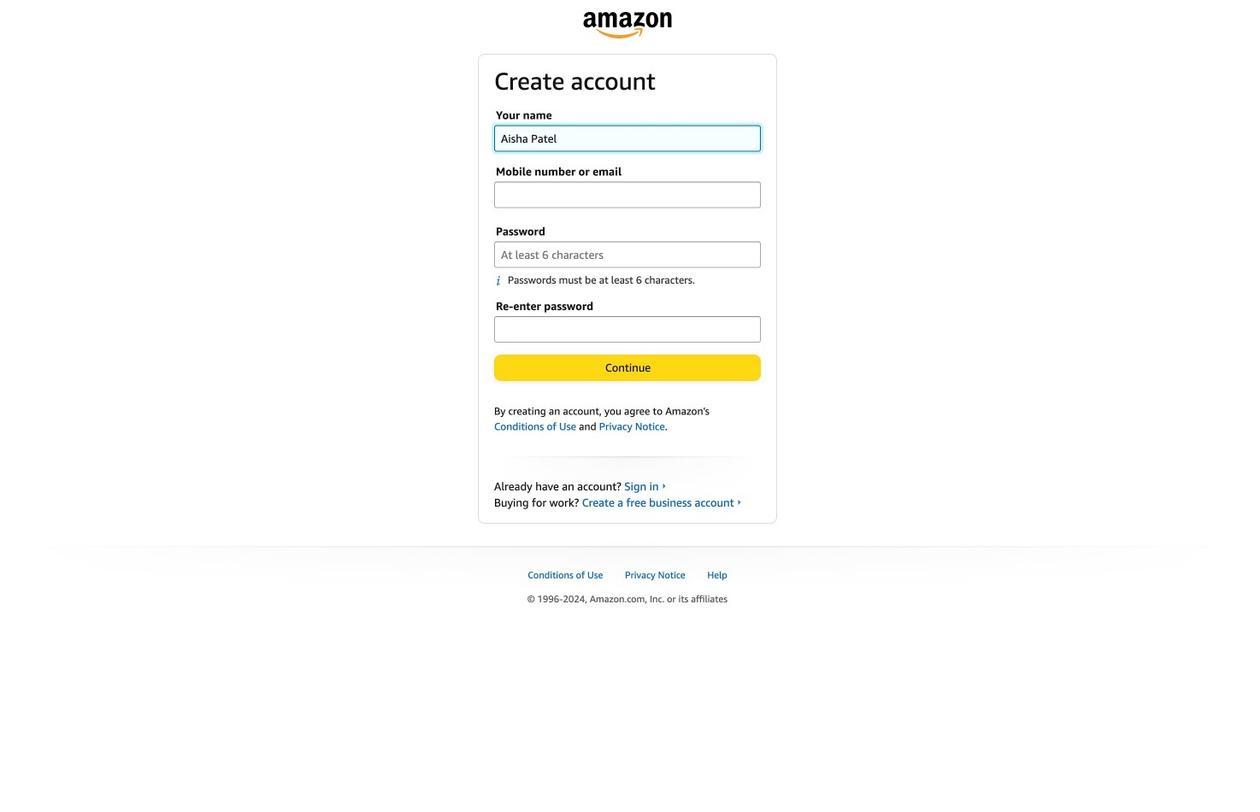 Task type: locate. For each thing, give the bounding box(es) containing it.
At least 6 characters password field
[[494, 242, 761, 268]]

amazon image
[[584, 12, 672, 38]]

None submit
[[495, 356, 760, 380]]

None password field
[[494, 316, 761, 343]]

First and last name text field
[[494, 125, 761, 152]]

None email field
[[494, 182, 761, 208]]

alert image
[[496, 275, 508, 286]]



Task type: vqa. For each thing, say whether or not it's contained in the screenshot.
4.5 out of 5 4.5
no



